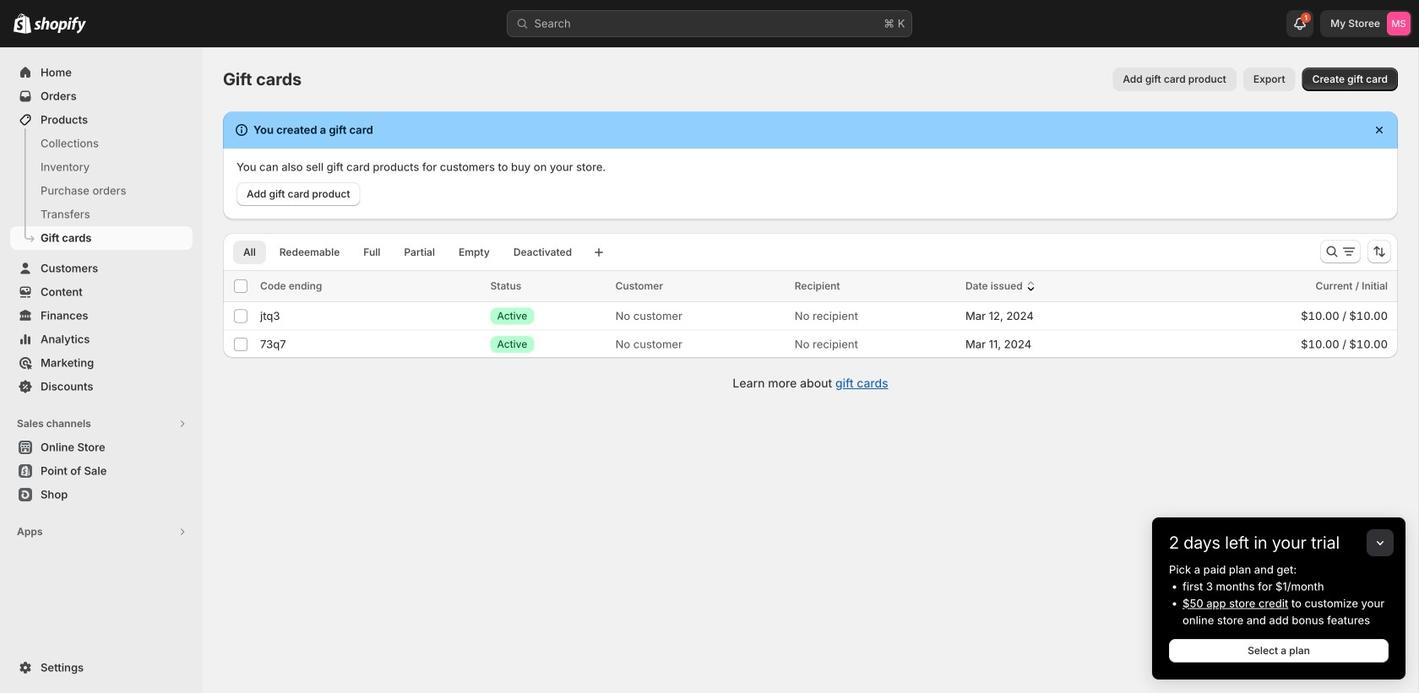 Task type: locate. For each thing, give the bounding box(es) containing it.
shopify image
[[14, 13, 31, 34]]

tab list
[[230, 240, 585, 264]]

shopify image
[[34, 17, 86, 34]]

my storee image
[[1387, 12, 1411, 35]]



Task type: vqa. For each thing, say whether or not it's contained in the screenshot.
MY STOREE image
yes



